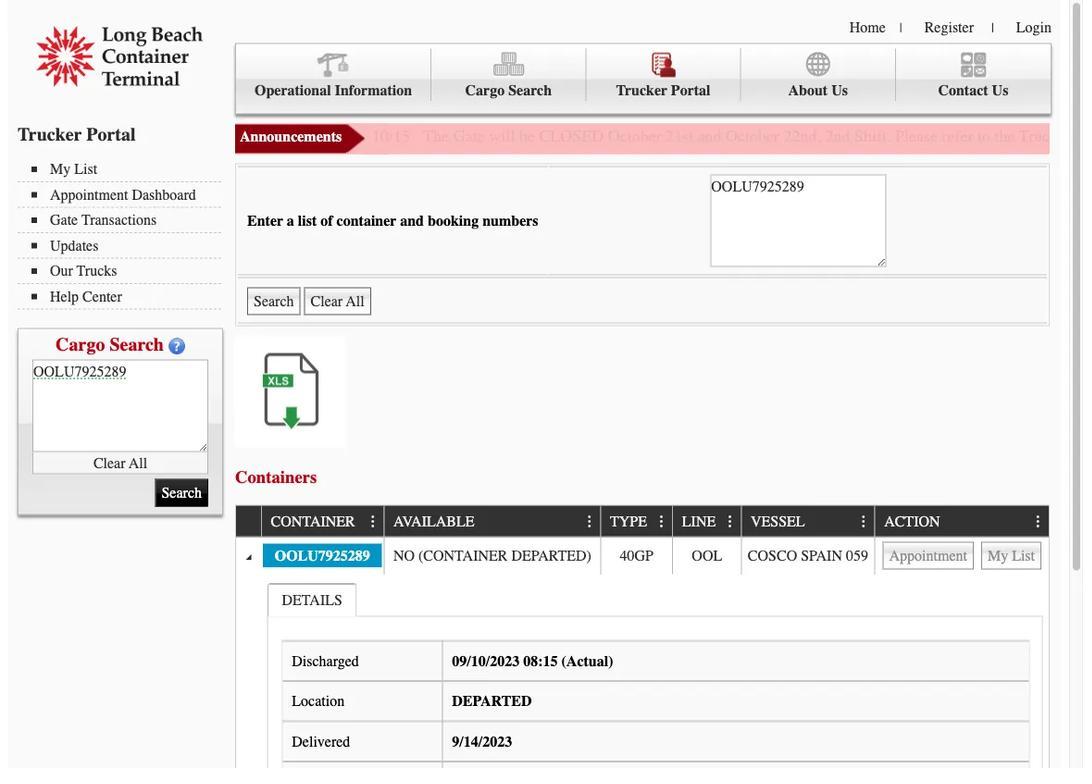 Task type: locate. For each thing, give the bounding box(es) containing it.
1 edit column settings image from the left
[[583, 515, 597, 530]]

search up be
[[509, 82, 552, 99]]

trucker portal
[[616, 82, 711, 99], [18, 124, 136, 145]]

1 horizontal spatial gate
[[454, 127, 485, 146]]

0 vertical spatial and
[[698, 127, 722, 146]]

details
[[282, 592, 343, 609]]

edit column settings image inside vessel column header
[[857, 515, 872, 530]]

edit column settings image inside type column header
[[655, 515, 670, 530]]

edit column settings image
[[583, 515, 597, 530], [857, 515, 872, 530], [1032, 515, 1046, 530]]

edit column settings image
[[366, 515, 381, 530], [655, 515, 670, 530], [723, 515, 738, 530]]

announcements
[[240, 128, 342, 145]]

october left 21st
[[608, 127, 662, 146]]

vessel column header
[[741, 506, 875, 537]]

cargo search
[[465, 82, 552, 99], [56, 334, 164, 355]]

spain
[[801, 547, 843, 565]]

search down help center link
[[110, 334, 164, 355]]

contact
[[939, 82, 989, 99]]

us right about on the top right of the page
[[832, 82, 848, 99]]

0 horizontal spatial edit column settings image
[[583, 515, 597, 530]]

None submit
[[247, 288, 301, 315], [155, 479, 208, 507], [247, 288, 301, 315], [155, 479, 208, 507]]

row group
[[236, 537, 1049, 769]]

search inside cargo search link
[[509, 82, 552, 99]]

1 horizontal spatial menu bar
[[235, 43, 1052, 114]]

1 vertical spatial portal
[[86, 124, 136, 145]]

cargo search up the will
[[465, 82, 552, 99]]

3 edit column settings image from the left
[[723, 515, 738, 530]]

register
[[925, 19, 974, 36]]

row down the type link
[[236, 537, 1049, 575]]

09/10/2023
[[452, 653, 520, 670]]

clear all
[[93, 455, 147, 472]]

tree grid
[[236, 506, 1049, 769]]

0 vertical spatial trucker
[[616, 82, 668, 99]]

to
[[978, 127, 991, 146]]

1 vertical spatial search
[[110, 334, 164, 355]]

1 vertical spatial cargo search
[[56, 334, 164, 355]]

row
[[236, 506, 1049, 537], [236, 537, 1049, 575]]

1 vertical spatial and
[[400, 212, 424, 229]]

trucker portal link
[[587, 49, 741, 101]]

edit column settings image inside line column header
[[723, 515, 738, 530]]

0 horizontal spatial menu bar
[[18, 159, 231, 310]]

cell inside row group
[[875, 537, 1049, 575]]

0 horizontal spatial edit column settings image
[[366, 515, 381, 530]]

edit column settings image inside action column header
[[1032, 515, 1046, 530]]

1 vertical spatial trucker
[[18, 124, 82, 145]]

october
[[608, 127, 662, 146], [726, 127, 780, 146]]

1 row from the top
[[236, 506, 1049, 537]]

will
[[489, 127, 515, 146]]

row containing container
[[236, 506, 1049, 537]]

gate up the updates
[[50, 212, 78, 229]]

list
[[74, 161, 97, 178]]

1 october from the left
[[608, 127, 662, 146]]

cargo search link
[[432, 49, 587, 101]]

container column header
[[261, 506, 384, 537]]

and right 21st
[[698, 127, 722, 146]]

2 row from the top
[[236, 537, 1049, 575]]

|
[[900, 20, 903, 35], [992, 20, 994, 35]]

0 horizontal spatial cargo search
[[56, 334, 164, 355]]

0 horizontal spatial trucker
[[18, 124, 82, 145]]

edit column settings image for line
[[723, 515, 738, 530]]

0 horizontal spatial gate
[[50, 212, 78, 229]]

1 horizontal spatial edit column settings image
[[655, 515, 670, 530]]

oolu7925289
[[275, 547, 370, 565]]

cargo down help
[[56, 334, 105, 355]]

trucker
[[616, 82, 668, 99], [18, 124, 82, 145]]

vessel
[[751, 513, 805, 531]]

0 vertical spatial gate
[[454, 127, 485, 146]]

container link
[[271, 506, 364, 537]]

tab list
[[263, 579, 1047, 769]]

cosco spain 059 cell
[[741, 537, 875, 575]]

1 horizontal spatial trucker portal
[[616, 82, 711, 99]]

1 horizontal spatial cargo
[[465, 82, 505, 99]]

portal up my list link
[[86, 124, 136, 145]]

cargo search down center on the left top of page
[[56, 334, 164, 355]]

edit column settings image for type
[[655, 515, 670, 530]]

row group containing oolu7925289
[[236, 537, 1049, 769]]

search
[[509, 82, 552, 99], [110, 334, 164, 355]]

refer
[[942, 127, 974, 146]]

(actual)
[[562, 653, 614, 670]]

trucker portal up 21st
[[616, 82, 711, 99]]

home
[[850, 19, 886, 36]]

1 vertical spatial trucker portal
[[18, 124, 136, 145]]

2 edit column settings image from the left
[[857, 515, 872, 530]]

trucks
[[77, 263, 117, 280]]

0 horizontal spatial cargo
[[56, 334, 105, 355]]

us for contact us
[[992, 82, 1009, 99]]

2 horizontal spatial edit column settings image
[[723, 515, 738, 530]]

1 edit column settings image from the left
[[366, 515, 381, 530]]

edit column settings image right container link
[[366, 515, 381, 530]]

1 horizontal spatial |
[[992, 20, 994, 35]]

and left booking at the top of the page
[[400, 212, 424, 229]]

dashboard
[[132, 186, 196, 203]]

2nd
[[826, 127, 851, 146]]

enter
[[247, 212, 283, 229]]

2 horizontal spatial edit column settings image
[[1032, 515, 1046, 530]]

Enter container numbers and/ or booking numbers.  text field
[[32, 360, 208, 452]]

2 edit column settings image from the left
[[655, 515, 670, 530]]

0 vertical spatial cargo search
[[465, 82, 552, 99]]

edit column settings image for vessel
[[857, 515, 872, 530]]

about us link
[[741, 49, 896, 101]]

appointment
[[50, 186, 128, 203]]

updates
[[50, 237, 99, 254]]

40gp
[[620, 547, 654, 565]]

cargo
[[465, 82, 505, 99], [56, 334, 105, 355]]

08:15
[[523, 653, 558, 670]]

1 horizontal spatial portal
[[671, 82, 711, 99]]

edit column settings image inside container column header
[[366, 515, 381, 530]]

3 edit column settings image from the left
[[1032, 515, 1046, 530]]

help center link
[[31, 288, 221, 305]]

edit column settings image right line
[[723, 515, 738, 530]]

| right home
[[900, 20, 903, 35]]

1 horizontal spatial us
[[992, 82, 1009, 99]]

1 horizontal spatial edit column settings image
[[857, 515, 872, 530]]

location
[[292, 693, 345, 710]]

0 vertical spatial menu bar
[[235, 43, 1052, 114]]

cell
[[875, 537, 1049, 575]]

appointment dashboard link
[[31, 186, 221, 203]]

gat
[[1063, 127, 1084, 146]]

cargo up the will
[[465, 82, 505, 99]]

0 horizontal spatial |
[[900, 20, 903, 35]]

tree grid containing container
[[236, 506, 1049, 769]]

1 horizontal spatial cargo search
[[465, 82, 552, 99]]

trucker up my
[[18, 124, 82, 145]]

portal up 21st
[[671, 82, 711, 99]]

contact us
[[939, 82, 1009, 99]]

containers
[[235, 468, 317, 488]]

10/15
[[372, 127, 410, 146]]

Enter container numbers and/ or booking numbers. Press ESC to reset input box text field
[[711, 175, 887, 267]]

october left 22nd,
[[726, 127, 780, 146]]

1 horizontal spatial search
[[509, 82, 552, 99]]

0 vertical spatial search
[[509, 82, 552, 99]]

of
[[321, 212, 333, 229]]

trucker portal up the list
[[18, 124, 136, 145]]

us right contact
[[992, 82, 1009, 99]]

operational
[[255, 82, 331, 99]]

trucker up 21st
[[616, 82, 668, 99]]

tab list containing details
[[263, 579, 1047, 769]]

portal
[[671, 82, 711, 99], [86, 124, 136, 145]]

0 horizontal spatial us
[[832, 82, 848, 99]]

login
[[1017, 19, 1052, 36]]

gate
[[454, 127, 485, 146], [50, 212, 78, 229]]

available link
[[394, 506, 484, 537]]

ool
[[692, 547, 723, 565]]

operational information link
[[236, 49, 432, 101]]

1 horizontal spatial october
[[726, 127, 780, 146]]

gate right the the
[[454, 127, 485, 146]]

us
[[832, 82, 848, 99], [992, 82, 1009, 99]]

2 us from the left
[[992, 82, 1009, 99]]

our trucks link
[[31, 263, 221, 280]]

0 horizontal spatial october
[[608, 127, 662, 146]]

available column header
[[384, 506, 600, 537]]

edit column settings image for action
[[1032, 515, 1046, 530]]

edit column settings image inside available column header
[[583, 515, 597, 530]]

oolu7925289 cell
[[261, 537, 384, 575]]

edit column settings image right type
[[655, 515, 670, 530]]

my list appointment dashboard gate transactions updates our trucks help center
[[50, 161, 196, 305]]

menu bar
[[235, 43, 1052, 114], [18, 159, 231, 310]]

0 vertical spatial trucker portal
[[616, 82, 711, 99]]

0 vertical spatial portal
[[671, 82, 711, 99]]

1 us from the left
[[832, 82, 848, 99]]

1 vertical spatial menu bar
[[18, 159, 231, 310]]

clear all button
[[32, 452, 208, 475]]

None button
[[304, 288, 371, 315], [883, 542, 974, 570], [982, 542, 1042, 570], [304, 288, 371, 315], [883, 542, 974, 570], [982, 542, 1042, 570]]

1 vertical spatial gate
[[50, 212, 78, 229]]

row up 40gp
[[236, 506, 1049, 537]]

| left login link
[[992, 20, 994, 35]]



Task type: describe. For each thing, give the bounding box(es) containing it.
action column header
[[875, 506, 1049, 537]]

please
[[896, 127, 938, 146]]

help
[[50, 288, 79, 305]]

register link
[[925, 19, 974, 36]]

contact us link
[[896, 49, 1051, 101]]

list
[[298, 212, 317, 229]]

1 vertical spatial cargo
[[56, 334, 105, 355]]

information
[[335, 82, 412, 99]]

trucker portal inside trucker portal link
[[616, 82, 711, 99]]

22nd,
[[784, 127, 822, 146]]

details tab
[[267, 584, 357, 617]]

2 | from the left
[[992, 20, 994, 35]]

no (container departed) cell
[[384, 537, 600, 575]]

0 horizontal spatial and
[[400, 212, 424, 229]]

ool cell
[[673, 537, 741, 575]]

gate transactions link
[[31, 212, 221, 229]]

1 horizontal spatial trucker
[[616, 82, 668, 99]]

updates link
[[31, 237, 221, 254]]

tab list inside row group
[[263, 579, 1047, 769]]

menu bar containing my list
[[18, 159, 231, 310]]

center
[[83, 288, 122, 305]]

action
[[885, 513, 941, 531]]

truck
[[1020, 127, 1059, 146]]

container
[[337, 212, 397, 229]]

cosco spain 059
[[748, 547, 869, 565]]

my
[[50, 161, 71, 178]]

gate inside 'my list appointment dashboard gate transactions updates our trucks help center'
[[50, 212, 78, 229]]

the
[[424, 127, 449, 146]]

40gp cell
[[600, 537, 673, 575]]

cargo search inside cargo search link
[[465, 82, 552, 99]]

no
[[394, 547, 415, 565]]

enter a list of container and booking numbers
[[247, 212, 539, 229]]

container
[[271, 513, 355, 531]]

(container
[[419, 547, 508, 565]]

our
[[50, 263, 73, 280]]

operational information
[[255, 82, 412, 99]]

the
[[995, 127, 1016, 146]]

edit column settings image for container
[[366, 515, 381, 530]]

be
[[519, 127, 535, 146]]

21st
[[666, 127, 694, 146]]

departed)
[[512, 547, 592, 565]]

line column header
[[673, 506, 741, 537]]

us for about us
[[832, 82, 848, 99]]

type column header
[[600, 506, 673, 537]]

0 horizontal spatial trucker portal
[[18, 124, 136, 145]]

cosco
[[748, 547, 798, 565]]

discharged
[[292, 653, 359, 670]]

0 horizontal spatial search
[[110, 334, 164, 355]]

vessel link
[[751, 506, 814, 537]]

booking
[[428, 212, 479, 229]]

edit column settings image for available
[[583, 515, 597, 530]]

available
[[394, 513, 475, 531]]

0 vertical spatial cargo
[[465, 82, 505, 99]]

type link
[[610, 506, 656, 537]]

0 horizontal spatial portal
[[86, 124, 136, 145]]

numbers
[[483, 212, 539, 229]]

type
[[610, 513, 647, 531]]

line
[[682, 513, 716, 531]]

all
[[129, 455, 147, 472]]

about us
[[789, 82, 848, 99]]

my list link
[[31, 161, 221, 178]]

10/15 the gate will be closed october 21st and october 22nd, 2nd shift. please refer to the truck gat
[[372, 127, 1084, 146]]

1 horizontal spatial and
[[698, 127, 722, 146]]

09/10/2023 08:15 (actual)
[[452, 653, 614, 670]]

no (container departed)
[[394, 547, 592, 565]]

clear
[[93, 455, 126, 472]]

row containing oolu7925289
[[236, 537, 1049, 575]]

059
[[846, 547, 869, 565]]

closed
[[539, 127, 604, 146]]

1 | from the left
[[900, 20, 903, 35]]

menu bar containing operational information
[[235, 43, 1052, 114]]

a
[[287, 212, 294, 229]]

shift.
[[855, 127, 892, 146]]

2 october from the left
[[726, 127, 780, 146]]

9/14/2023
[[452, 734, 512, 751]]

login link
[[1017, 19, 1052, 36]]

about
[[789, 82, 828, 99]]

delivered
[[292, 734, 350, 751]]

transactions
[[82, 212, 157, 229]]

action link
[[885, 506, 949, 537]]

departed
[[452, 693, 532, 710]]

line link
[[682, 506, 725, 537]]

home link
[[850, 19, 886, 36]]



Task type: vqa. For each thing, say whether or not it's contained in the screenshot.
the bottom Search
yes



